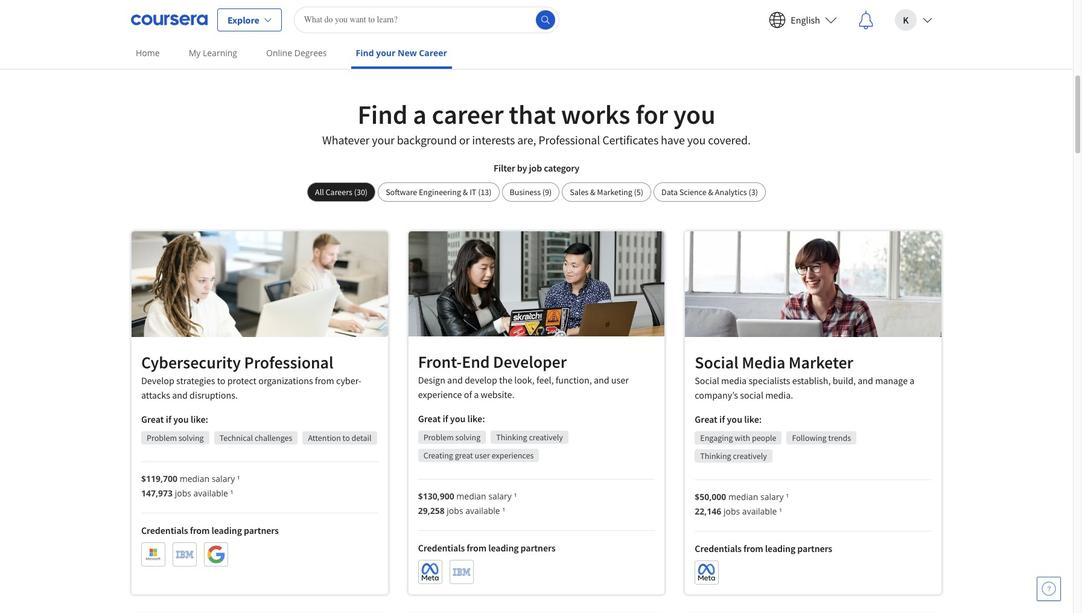 Task type: vqa. For each thing, say whether or not it's contained in the screenshot.
5th * from the top of the page
no



Task type: describe. For each thing, give the bounding box(es) containing it.
my learning
[[189, 47, 237, 59]]

business (9)
[[510, 187, 552, 198]]

and right function, at the right of page
[[594, 374, 610, 386]]

sales & marketing (5)
[[570, 187, 644, 198]]

salary for develop
[[212, 473, 235, 484]]

problem for front-end developer
[[424, 432, 454, 443]]

credentials from leading partners for develop
[[141, 524, 279, 536]]

whatever
[[323, 132, 370, 147]]

technical challenges
[[220, 433, 293, 443]]

and inside cybersecurity professional develop strategies to protect organizations from cyber- attacks and disruptions.
[[172, 389, 188, 401]]

trends
[[829, 432, 852, 443]]

credentials for cybersecurity
[[141, 524, 188, 536]]

covered.
[[709, 132, 751, 147]]

data
[[662, 187, 678, 198]]

entry- inside average rating given by 200,000+ global learners enrolled in an entry-level professional certificate²
[[494, 13, 519, 25]]

a inside 'social media marketer social media specialists establish, build, and manage a company's social media.'
[[910, 374, 915, 386]]

problem for cybersecurity professional
[[147, 433, 177, 443]]

1 vertical spatial creatively
[[734, 450, 768, 461]]

available for marketer
[[743, 505, 778, 517]]

a inside front-end developer design and develop the look, feel, function, and user experience of a website.
[[474, 388, 479, 400]]

front-end developer design and develop the look, feel, function, and user experience of a website.
[[418, 351, 629, 400]]

if for front-
[[443, 412, 449, 425]]

solving for develop
[[179, 433, 204, 443]]

2 & from the left
[[591, 187, 596, 198]]

online degrees link
[[262, 39, 332, 66]]

home link
[[131, 39, 165, 66]]

average rating given by 200,000+ global learners enrolled in an entry-level professional certificate²
[[437, 0, 637, 25]]

k
[[904, 14, 909, 26]]

protect
[[228, 375, 257, 387]]

science
[[680, 187, 707, 198]]

build,
[[833, 374, 857, 386]]

great for cybersecurity professional
[[141, 413, 164, 425]]

my learning link
[[184, 39, 242, 66]]

experiences
[[492, 450, 534, 461]]

available for develop
[[194, 487, 228, 499]]

credentials from leading partners for marketer
[[695, 542, 833, 554]]

the
[[500, 374, 513, 386]]

to inside cybersecurity professional develop strategies to protect organizations from cyber- attacks and disruptions.
[[217, 375, 226, 387]]

$130,900
[[418, 490, 455, 502]]

1 horizontal spatial job
[[529, 162, 542, 174]]

if for cybersecurity
[[166, 413, 172, 425]]

1 social from the top
[[695, 351, 739, 373]]

you up have
[[674, 98, 716, 131]]

marketing
[[598, 187, 633, 198]]

great if you like: for cybersecurity
[[141, 413, 208, 425]]

have
[[661, 132, 685, 147]]

in
[[473, 13, 480, 25]]

data science & analytics (3)
[[662, 187, 759, 198]]

median for develop
[[180, 473, 210, 484]]

you for social media marketer
[[728, 413, 743, 425]]

(13)
[[478, 187, 492, 198]]

certificate²
[[592, 13, 637, 25]]

Software Engineering & IT (13) button
[[378, 182, 500, 202]]

engineering
[[419, 187, 461, 198]]

(9)
[[543, 187, 552, 198]]

engaging
[[701, 432, 734, 443]]

jobs for developer
[[447, 505, 464, 516]]

business
[[510, 187, 541, 198]]

openings
[[193, 0, 230, 5]]

like: for developer
[[468, 412, 485, 425]]

feel,
[[537, 374, 554, 386]]

sales
[[570, 187, 589, 198]]

(5)
[[635, 187, 644, 198]]

jobs for marketer
[[724, 505, 741, 517]]

& for software engineering & it (13)
[[463, 187, 468, 198]]

following trends
[[793, 432, 852, 443]]

given
[[500, 0, 522, 11]]

works
[[562, 98, 631, 131]]

by inside average rating given by 200,000+ global learners enrolled in an entry-level professional certificate²
[[524, 0, 533, 11]]

find for your
[[356, 47, 374, 59]]

$119,700 median salary ¹ 147,973 jobs available ¹
[[141, 473, 240, 499]]

specialists
[[749, 374, 791, 386]]

great for social media marketer
[[695, 413, 718, 425]]

technical
[[220, 433, 253, 443]]

media
[[722, 374, 747, 386]]

are,
[[518, 132, 537, 147]]

Sales & Marketing (5) button
[[563, 182, 652, 202]]

degrees
[[295, 47, 327, 59]]

filter
[[494, 162, 516, 174]]

1 vertical spatial by
[[517, 162, 527, 174]]

learning
[[203, 47, 237, 59]]

entry- inside job openings across entry-level professional certificate fields¹
[[260, 0, 284, 5]]

attacks
[[141, 389, 170, 401]]

problem solving for developer
[[424, 432, 481, 443]]

partners for end
[[521, 542, 556, 554]]

from for front-end developer
[[467, 542, 487, 554]]

$119,700
[[141, 473, 178, 484]]

salary for developer
[[489, 490, 512, 502]]

interests
[[473, 132, 515, 147]]

it
[[470, 187, 477, 198]]

professional inside average rating given by 200,000+ global learners enrolled in an entry-level professional certificate²
[[540, 13, 590, 25]]

k button
[[886, 0, 943, 39]]

career
[[432, 98, 504, 131]]

and up 'experience'
[[448, 374, 463, 386]]

people
[[753, 432, 777, 443]]

social
[[741, 389, 764, 401]]

(30)
[[354, 187, 368, 198]]

detail
[[352, 433, 372, 443]]

explore
[[228, 14, 260, 26]]

leading for marketer
[[766, 542, 796, 554]]

a inside find a career that works for you whatever your background or interests are, professional certificates have you covered.
[[413, 98, 427, 131]]

of
[[464, 388, 472, 400]]

online degrees
[[266, 47, 327, 59]]

my
[[189, 47, 201, 59]]

partners for professional
[[244, 524, 279, 536]]

level inside average rating given by 200,000+ global learners enrolled in an entry-level professional certificate²
[[519, 13, 538, 25]]

if for social
[[720, 413, 726, 425]]

disruptions.
[[190, 389, 238, 401]]

147,973
[[141, 487, 173, 499]]

find your new career
[[356, 47, 448, 59]]

2 social from the top
[[695, 374, 720, 386]]

1 vertical spatial thinking creatively
[[701, 450, 768, 461]]

partners for media
[[798, 542, 833, 554]]

Data Science & Analytics (3) button
[[654, 182, 766, 202]]

enrolled
[[437, 13, 471, 25]]

or
[[460, 132, 470, 147]]

great if you like: for social
[[695, 413, 762, 425]]

salary for marketer
[[761, 491, 784, 502]]

22,146
[[695, 505, 722, 517]]

solving for developer
[[456, 432, 481, 443]]

website.
[[481, 388, 515, 400]]

Business (9) button
[[502, 182, 560, 202]]

learners
[[600, 0, 633, 11]]

$50,000
[[695, 491, 727, 502]]

0 vertical spatial your
[[376, 47, 396, 59]]



Task type: locate. For each thing, give the bounding box(es) containing it.
filter by job category
[[494, 162, 580, 174]]

1 vertical spatial user
[[475, 450, 490, 461]]

1 & from the left
[[463, 187, 468, 198]]

from
[[315, 375, 335, 387], [190, 524, 210, 536], [467, 542, 487, 554], [744, 542, 764, 554]]

by right filter
[[517, 162, 527, 174]]

find inside find a career that works for you whatever your background or interests are, professional certificates have you covered.
[[358, 98, 408, 131]]

jobs right 22,146
[[724, 505, 741, 517]]

partners
[[244, 524, 279, 536], [521, 542, 556, 554], [798, 542, 833, 554]]

analytics
[[716, 187, 748, 198]]

1 vertical spatial find
[[358, 98, 408, 131]]

new
[[398, 47, 417, 59]]

available
[[194, 487, 228, 499], [466, 505, 501, 516], [743, 505, 778, 517]]

& left it in the left of the page
[[463, 187, 468, 198]]

professional down '200,000+'
[[540, 13, 590, 25]]

3 & from the left
[[709, 187, 714, 198]]

0 horizontal spatial credentials from leading partners
[[141, 524, 279, 536]]

following
[[793, 432, 827, 443]]

from down $119,700 median salary ¹ 147,973 jobs available ¹
[[190, 524, 210, 536]]

1 horizontal spatial salary
[[489, 490, 512, 502]]

2 horizontal spatial great if you like:
[[695, 413, 762, 425]]

0 horizontal spatial credentials
[[141, 524, 188, 536]]

you down of
[[451, 412, 466, 425]]

cybersecurity
[[141, 352, 241, 373]]

median right $119,700
[[180, 473, 210, 484]]

if up 'engaging'
[[720, 413, 726, 425]]

background
[[397, 132, 457, 147]]

coursera image
[[131, 10, 208, 29]]

leading for develop
[[212, 524, 242, 536]]

salary inside $130,900 median salary ¹ 29,258 jobs available ¹
[[489, 490, 512, 502]]

from for cybersecurity professional
[[190, 524, 210, 536]]

media.
[[766, 389, 794, 401]]

thinking creatively
[[497, 432, 563, 443], [701, 450, 768, 461]]

0 horizontal spatial available
[[194, 487, 228, 499]]

professional
[[305, 0, 355, 5], [540, 13, 590, 25], [539, 132, 601, 147], [244, 352, 334, 373]]

job inside job openings across entry-level professional certificate fields¹
[[178, 0, 191, 5]]

1 vertical spatial social
[[695, 374, 720, 386]]

All Careers (30) button
[[307, 182, 376, 202]]

0 vertical spatial creatively
[[529, 432, 563, 443]]

1 horizontal spatial credentials
[[418, 542, 465, 554]]

to left detail
[[343, 433, 350, 443]]

0 horizontal spatial creatively
[[529, 432, 563, 443]]

attention to detail
[[308, 433, 372, 443]]

leading down $130,900 median salary ¹ 29,258 jobs available ¹
[[489, 542, 519, 554]]

great
[[418, 412, 441, 425], [695, 413, 718, 425], [141, 413, 164, 425]]

available right 22,146
[[743, 505, 778, 517]]

jobs right 147,973
[[175, 487, 191, 499]]

cybersecurity analyst image
[[132, 231, 388, 337]]

you down the "strategies"
[[173, 413, 189, 425]]

credentials down the 29,258
[[418, 542, 465, 554]]

0 vertical spatial by
[[524, 0, 533, 11]]

2 horizontal spatial like:
[[745, 413, 762, 425]]

1 horizontal spatial partners
[[521, 542, 556, 554]]

professional up degrees
[[305, 0, 355, 5]]

from left the cyber-
[[315, 375, 335, 387]]

available right the 29,258
[[466, 505, 501, 516]]

1 horizontal spatial available
[[466, 505, 501, 516]]

&
[[463, 187, 468, 198], [591, 187, 596, 198], [709, 187, 714, 198]]

job up business (9)
[[529, 162, 542, 174]]

29,258
[[418, 505, 445, 516]]

like: down of
[[468, 412, 485, 425]]

0 horizontal spatial great
[[141, 413, 164, 425]]

find
[[356, 47, 374, 59], [358, 98, 408, 131]]

0 horizontal spatial like:
[[191, 413, 208, 425]]

professional inside cybersecurity professional develop strategies to protect organizations from cyber- attacks and disruptions.
[[244, 352, 334, 373]]

social up media
[[695, 351, 739, 373]]

available inside $119,700 median salary ¹ 147,973 jobs available ¹
[[194, 487, 228, 499]]

like: up the with
[[745, 413, 762, 425]]

1 vertical spatial your
[[372, 132, 395, 147]]

credentials from leading partners down "$50,000 median salary ¹ 22,146 jobs available ¹"
[[695, 542, 833, 554]]

thinking
[[497, 432, 528, 443], [701, 450, 732, 461]]

problem solving for develop
[[147, 433, 204, 443]]

and right build,
[[858, 374, 874, 386]]

option group containing all careers (30)
[[307, 182, 766, 202]]

you up engaging with people
[[728, 413, 743, 425]]

develop
[[465, 374, 498, 386]]

you for front-end developer
[[451, 412, 466, 425]]

solving up great
[[456, 432, 481, 443]]

median right $130,900
[[457, 490, 487, 502]]

available right 147,973
[[194, 487, 228, 499]]

entry- down given
[[494, 13, 519, 25]]

great if you like: down attacks
[[141, 413, 208, 425]]

explore button
[[217, 8, 282, 31]]

leading down "$50,000 median salary ¹ 22,146 jobs available ¹"
[[766, 542, 796, 554]]

great down attacks
[[141, 413, 164, 425]]

1 horizontal spatial solving
[[456, 432, 481, 443]]

average
[[441, 0, 472, 11]]

find a career that works for you whatever your background or interests are, professional certificates have you covered.
[[323, 98, 751, 147]]

0 horizontal spatial salary
[[212, 473, 235, 484]]

develop
[[141, 375, 174, 387]]

1 horizontal spatial user
[[612, 374, 629, 386]]

global
[[573, 0, 598, 11]]

What do you want to learn? text field
[[294, 6, 560, 33]]

jobs right the 29,258
[[447, 505, 464, 516]]

and inside 'social media marketer social media specialists establish, build, and manage a company's social media.'
[[858, 374, 874, 386]]

salary inside "$50,000 median salary ¹ 22,146 jobs available ¹"
[[761, 491, 784, 502]]

challenges
[[255, 433, 293, 443]]

professional up organizations
[[244, 352, 334, 373]]

creating
[[424, 450, 454, 461]]

1 horizontal spatial like:
[[468, 412, 485, 425]]

thinking down 'engaging'
[[701, 450, 732, 461]]

credentials for social
[[695, 542, 742, 554]]

1 vertical spatial level
[[519, 13, 538, 25]]

establish,
[[793, 374, 831, 386]]

0 horizontal spatial entry-
[[260, 0, 284, 5]]

None search field
[[294, 6, 560, 33]]

credentials down 147,973
[[141, 524, 188, 536]]

1 horizontal spatial entry-
[[494, 13, 519, 25]]

professional inside find a career that works for you whatever your background or interests are, professional certificates have you covered.
[[539, 132, 601, 147]]

jobs inside $119,700 median salary ¹ 147,973 jobs available ¹
[[175, 487, 191, 499]]

problem up creating
[[424, 432, 454, 443]]

median inside $130,900 median salary ¹ 29,258 jobs available ¹
[[457, 490, 487, 502]]

like: for marketer
[[745, 413, 762, 425]]

thinking up experiences
[[497, 432, 528, 443]]

salary inside $119,700 median salary ¹ 147,973 jobs available ¹
[[212, 473, 235, 484]]

credentials for front-
[[418, 542, 465, 554]]

jobs inside $130,900 median salary ¹ 29,258 jobs available ¹
[[447, 505, 464, 516]]

0 horizontal spatial problem solving
[[147, 433, 204, 443]]

2 horizontal spatial if
[[720, 413, 726, 425]]

$130,900 median salary ¹ 29,258 jobs available ¹
[[418, 490, 517, 516]]

2 horizontal spatial partners
[[798, 542, 833, 554]]

0 horizontal spatial great if you like:
[[141, 413, 208, 425]]

credentials from leading partners down $130,900 median salary ¹ 29,258 jobs available ¹
[[418, 542, 556, 554]]

jobs for develop
[[175, 487, 191, 499]]

1 vertical spatial a
[[910, 374, 915, 386]]

great if you like: for front-
[[418, 412, 485, 425]]

level down given
[[519, 13, 538, 25]]

job openings across entry-level professional certificate fields¹
[[178, 0, 355, 20]]

certificate
[[232, 8, 273, 20]]

help center image
[[1043, 582, 1057, 596]]

cybersecurity professional develop strategies to protect organizations from cyber- attacks and disruptions.
[[141, 352, 362, 401]]

front-
[[418, 351, 462, 373]]

jobs
[[175, 487, 191, 499], [447, 505, 464, 516], [724, 505, 741, 517]]

a up 'background'
[[413, 98, 427, 131]]

software engineering & it (13)
[[386, 187, 492, 198]]

creatively up experiences
[[529, 432, 563, 443]]

2 horizontal spatial leading
[[766, 542, 796, 554]]

software
[[386, 187, 417, 198]]

2 horizontal spatial median
[[729, 491, 759, 502]]

professional up category
[[539, 132, 601, 147]]

1 horizontal spatial thinking creatively
[[701, 450, 768, 461]]

1 horizontal spatial if
[[443, 412, 449, 425]]

& for data science & analytics (3)
[[709, 187, 714, 198]]

user right great
[[475, 450, 490, 461]]

certificates
[[603, 132, 659, 147]]

0 vertical spatial level
[[284, 0, 303, 5]]

0 horizontal spatial thinking creatively
[[497, 432, 563, 443]]

0 horizontal spatial &
[[463, 187, 468, 198]]

& right science
[[709, 187, 714, 198]]

2 horizontal spatial great
[[695, 413, 718, 425]]

1 horizontal spatial creatively
[[734, 450, 768, 461]]

1 vertical spatial job
[[529, 162, 542, 174]]

media
[[742, 351, 786, 373]]

median right $50,000
[[729, 491, 759, 502]]

2 horizontal spatial credentials from leading partners
[[695, 542, 833, 554]]

great if you like: up engaging with people
[[695, 413, 762, 425]]

median inside "$50,000 median salary ¹ 22,146 jobs available ¹"
[[729, 491, 759, 502]]

if down attacks
[[166, 413, 172, 425]]

from down "$50,000 median salary ¹ 22,146 jobs available ¹"
[[744, 542, 764, 554]]

1 horizontal spatial a
[[474, 388, 479, 400]]

(3)
[[749, 187, 759, 198]]

from for social media marketer
[[744, 542, 764, 554]]

1 horizontal spatial thinking
[[701, 450, 732, 461]]

strategies
[[176, 375, 215, 387]]

credentials from leading partners for developer
[[418, 542, 556, 554]]

0 vertical spatial social
[[695, 351, 739, 373]]

2 horizontal spatial &
[[709, 187, 714, 198]]

credentials down 22,146
[[695, 542, 742, 554]]

problem solving up great
[[424, 432, 481, 443]]

careers
[[326, 187, 353, 198]]

like: down disruptions.
[[191, 413, 208, 425]]

median for marketer
[[729, 491, 759, 502]]

fields¹
[[275, 8, 301, 20]]

salary down technical
[[212, 473, 235, 484]]

0 vertical spatial thinking
[[497, 432, 528, 443]]

great for front-end developer
[[418, 412, 441, 425]]

from inside cybersecurity professional develop strategies to protect organizations from cyber- attacks and disruptions.
[[315, 375, 335, 387]]

social media marketer image
[[686, 231, 942, 337]]

you right have
[[688, 132, 706, 147]]

0 horizontal spatial user
[[475, 450, 490, 461]]

salary
[[212, 473, 235, 484], [489, 490, 512, 502], [761, 491, 784, 502]]

like:
[[468, 412, 485, 425], [745, 413, 762, 425], [191, 413, 208, 425]]

1 horizontal spatial great if you like:
[[418, 412, 485, 425]]

find left the new
[[356, 47, 374, 59]]

median for developer
[[457, 490, 487, 502]]

credentials from leading partners
[[141, 524, 279, 536], [418, 542, 556, 554], [695, 542, 833, 554]]

level inside job openings across entry-level professional certificate fields¹
[[284, 0, 303, 5]]

professional inside job openings across entry-level professional certificate fields¹
[[305, 0, 355, 5]]

1 horizontal spatial level
[[519, 13, 538, 25]]

thinking creatively up experiences
[[497, 432, 563, 443]]

0 horizontal spatial if
[[166, 413, 172, 425]]

leading down $119,700 median salary ¹ 147,973 jobs available ¹
[[212, 524, 242, 536]]

company's
[[695, 389, 739, 401]]

2 vertical spatial a
[[474, 388, 479, 400]]

user inside front-end developer design and develop the look, feel, function, and user experience of a website.
[[612, 374, 629, 386]]

1 vertical spatial to
[[343, 433, 350, 443]]

social media marketer social media specialists establish, build, and manage a company's social media.
[[695, 351, 915, 401]]

find for a
[[358, 98, 408, 131]]

like: for develop
[[191, 413, 208, 425]]

problem up $119,700
[[147, 433, 177, 443]]

1 horizontal spatial leading
[[489, 542, 519, 554]]

0 vertical spatial entry-
[[260, 0, 284, 5]]

1 vertical spatial thinking
[[701, 450, 732, 461]]

salary down experiences
[[489, 490, 512, 502]]

your inside find a career that works for you whatever your background or interests are, professional certificates have you covered.
[[372, 132, 395, 147]]

cyber-
[[336, 375, 362, 387]]

1 vertical spatial entry-
[[494, 13, 519, 25]]

0 horizontal spatial solving
[[179, 433, 204, 443]]

0 horizontal spatial jobs
[[175, 487, 191, 499]]

0 vertical spatial a
[[413, 98, 427, 131]]

1 horizontal spatial problem
[[424, 432, 454, 443]]

0 vertical spatial find
[[356, 47, 374, 59]]

solving left technical
[[179, 433, 204, 443]]

with
[[735, 432, 751, 443]]

engaging with people
[[701, 432, 777, 443]]

0 horizontal spatial job
[[178, 0, 191, 5]]

great down 'experience'
[[418, 412, 441, 425]]

from down $130,900 median salary ¹ 29,258 jobs available ¹
[[467, 542, 487, 554]]

0 vertical spatial to
[[217, 375, 226, 387]]

developer
[[493, 351, 567, 373]]

entry-
[[260, 0, 284, 5], [494, 13, 519, 25]]

0 vertical spatial user
[[612, 374, 629, 386]]

option group
[[307, 182, 766, 202]]

you for cybersecurity professional
[[173, 413, 189, 425]]

1 horizontal spatial &
[[591, 187, 596, 198]]

and down the "strategies"
[[172, 389, 188, 401]]

1 horizontal spatial jobs
[[447, 505, 464, 516]]

for
[[636, 98, 669, 131]]

0 horizontal spatial partners
[[244, 524, 279, 536]]

problem solving up $119,700
[[147, 433, 204, 443]]

english
[[791, 14, 821, 26]]

1 horizontal spatial median
[[457, 490, 487, 502]]

a
[[413, 98, 427, 131], [910, 374, 915, 386], [474, 388, 479, 400]]

1 horizontal spatial credentials from leading partners
[[418, 542, 556, 554]]

organizations
[[259, 375, 313, 387]]

0 horizontal spatial leading
[[212, 524, 242, 536]]

all careers (30)
[[315, 187, 368, 198]]

median inside $119,700 median salary ¹ 147,973 jobs available ¹
[[180, 473, 210, 484]]

to up disruptions.
[[217, 375, 226, 387]]

if down 'experience'
[[443, 412, 449, 425]]

level
[[284, 0, 303, 5], [519, 13, 538, 25]]

by right given
[[524, 0, 533, 11]]

leading
[[212, 524, 242, 536], [489, 542, 519, 554], [766, 542, 796, 554]]

2 horizontal spatial a
[[910, 374, 915, 386]]

online
[[266, 47, 292, 59]]

2 horizontal spatial credentials
[[695, 542, 742, 554]]

0 horizontal spatial thinking
[[497, 432, 528, 443]]

function,
[[556, 374, 592, 386]]

your
[[376, 47, 396, 59], [372, 132, 395, 147]]

look,
[[515, 374, 535, 386]]

job up coursera image
[[178, 0, 191, 5]]

available inside $130,900 median salary ¹ 29,258 jobs available ¹
[[466, 505, 501, 516]]

end
[[462, 351, 490, 373]]

jobs inside "$50,000 median salary ¹ 22,146 jobs available ¹"
[[724, 505, 741, 517]]

200,000+
[[535, 0, 571, 11]]

creatively down the with
[[734, 450, 768, 461]]

attention
[[308, 433, 341, 443]]

leading for developer
[[489, 542, 519, 554]]

salary down people
[[761, 491, 784, 502]]

category
[[544, 162, 580, 174]]

thinking creatively down engaging with people
[[701, 450, 768, 461]]

2 horizontal spatial available
[[743, 505, 778, 517]]

user
[[612, 374, 629, 386], [475, 450, 490, 461]]

marketer
[[789, 351, 854, 373]]

available for developer
[[466, 505, 501, 516]]

available inside "$50,000 median salary ¹ 22,146 jobs available ¹"
[[743, 505, 778, 517]]

your right whatever
[[372, 132, 395, 147]]

great if you like: down 'experience'
[[418, 412, 485, 425]]

level up fields¹ on the top of the page
[[284, 0, 303, 5]]

0 horizontal spatial a
[[413, 98, 427, 131]]

1 horizontal spatial great
[[418, 412, 441, 425]]

great up 'engaging'
[[695, 413, 718, 425]]

design
[[418, 374, 446, 386]]

0 vertical spatial job
[[178, 0, 191, 5]]

find up whatever
[[358, 98, 408, 131]]

credentials from leading partners down $119,700 median salary ¹ 147,973 jobs available ¹
[[141, 524, 279, 536]]

your left the new
[[376, 47, 396, 59]]

1 horizontal spatial to
[[343, 433, 350, 443]]

2 horizontal spatial salary
[[761, 491, 784, 502]]

a right of
[[474, 388, 479, 400]]

user right function, at the right of page
[[612, 374, 629, 386]]

career
[[419, 47, 448, 59]]

1 horizontal spatial problem solving
[[424, 432, 481, 443]]

0 vertical spatial thinking creatively
[[497, 432, 563, 443]]

0 horizontal spatial level
[[284, 0, 303, 5]]

a right manage on the bottom right of page
[[910, 374, 915, 386]]

0 horizontal spatial problem
[[147, 433, 177, 443]]

an
[[482, 13, 493, 25]]

entry- up fields¹ on the top of the page
[[260, 0, 284, 5]]

social up company's
[[695, 374, 720, 386]]

2 horizontal spatial jobs
[[724, 505, 741, 517]]

& right sales
[[591, 187, 596, 198]]

0 horizontal spatial to
[[217, 375, 226, 387]]

0 horizontal spatial median
[[180, 473, 210, 484]]



